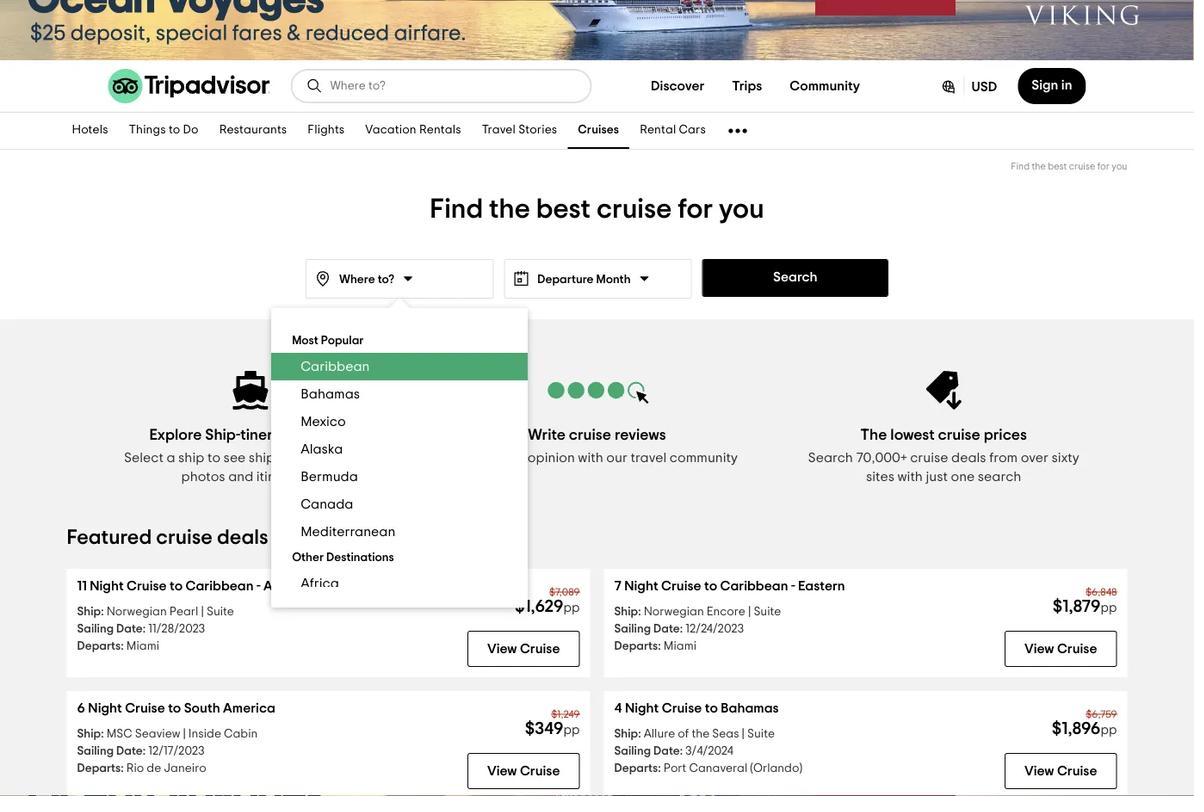 Task type: locate. For each thing, give the bounding box(es) containing it.
pp
[[564, 602, 580, 615], [1102, 602, 1118, 615], [564, 725, 580, 737], [1102, 725, 1118, 737]]

night for $349
[[88, 702, 122, 716]]

12/17/2023
[[148, 746, 205, 758]]

to for $1,879
[[705, 580, 718, 594]]

ship down 11
[[77, 607, 101, 619]]

sixty
[[1052, 451, 1080, 465]]

caribbean for $1,879
[[721, 580, 789, 594]]

the down sign in link
[[1033, 162, 1047, 171]]

norwegian
[[107, 607, 167, 619], [644, 607, 705, 619]]

4 night cruise to bahamas
[[615, 702, 779, 716]]

2 norwegian from the left
[[644, 607, 705, 619]]

1 vertical spatial find
[[430, 196, 483, 223]]

msc
[[107, 729, 132, 741]]

search
[[774, 271, 818, 284], [809, 451, 854, 465]]

destinations
[[327, 552, 394, 564]]

the
[[1033, 162, 1047, 171], [489, 196, 531, 223], [692, 729, 710, 741]]

| up 12/17/2023 on the bottom left
[[183, 729, 186, 741]]

pp inside $7,089 $1,629 pp
[[564, 602, 580, 615]]

night for $1,629
[[90, 580, 124, 594]]

-
[[257, 580, 261, 594], [792, 580, 796, 594]]

date: left 11/28/2023 at the bottom
[[116, 624, 146, 636]]

0 horizontal spatial for
[[678, 196, 713, 223]]

view cruise down $1,896
[[1025, 765, 1098, 779]]

view cruise for $349
[[488, 765, 560, 779]]

flights
[[308, 124, 345, 137]]

mediterranean
[[301, 526, 396, 539]]

canaveral
[[690, 763, 748, 775]]

miami inside ship : norwegian encore | suite sailing date: 12/24/2023 departs: miami
[[664, 641, 697, 653]]

ship inside ship : norwegian pearl | suite sailing date: 11/28/2023 departs: miami
[[77, 607, 101, 619]]

1 horizontal spatial the
[[692, 729, 710, 741]]

date:
[[116, 624, 146, 636], [654, 624, 683, 636], [116, 746, 146, 758], [654, 746, 683, 758]]

departs: inside ship : msc seaview | inside cabin sailing date: 12/17/2023 departs: rio de janeiro
[[77, 763, 124, 775]]

0 vertical spatial find the best cruise for you
[[1012, 162, 1128, 171]]

2 - from the left
[[792, 580, 796, 594]]

to up seas
[[705, 702, 718, 716]]

caribbean for $1,629
[[186, 580, 254, 594]]

suite inside ship : norwegian encore | suite sailing date: 12/24/2023 departs: miami
[[754, 607, 782, 619]]

eastern
[[799, 580, 846, 594]]

rental cars link
[[630, 113, 717, 149]]

sites
[[867, 470, 895, 484]]

ship inside ship : allure of the seas | suite sailing date: 3/4/2024 departs: port canaveral (orlando)
[[615, 729, 639, 741]]

reviews
[[615, 427, 667, 443]]

$6,848
[[1087, 588, 1118, 598]]

11
[[77, 580, 87, 594]]

best down sign in link
[[1049, 162, 1068, 171]]

view cruise for $1,896
[[1025, 765, 1098, 779]]

cruise
[[1070, 162, 1096, 171], [597, 196, 672, 223], [569, 427, 612, 443], [939, 427, 981, 443], [911, 451, 949, 465], [156, 528, 213, 549]]

1 horizontal spatial miami
[[664, 641, 697, 653]]

1 vertical spatial find the best cruise for you
[[430, 196, 765, 223]]

- left the 'all'
[[257, 580, 261, 594]]

2 horizontal spatial caribbean
[[721, 580, 789, 594]]

miami
[[126, 641, 159, 653], [664, 641, 697, 653]]

night for $1,879
[[625, 580, 659, 594]]

miami down 12/24/2023
[[664, 641, 697, 653]]

ship inside ship : msc seaview | inside cabin sailing date: 12/17/2023 departs: rio de janeiro
[[77, 729, 101, 741]]

0 vertical spatial you
[[1112, 162, 1128, 171]]

with left our
[[578, 451, 604, 465]]

vacation rentals
[[366, 124, 461, 137]]

view cruise
[[488, 643, 560, 657], [1025, 643, 1098, 657], [488, 765, 560, 779], [1025, 765, 1098, 779]]

1 vertical spatial with
[[898, 470, 924, 484]]

pp inside $6,848 $1,879 pp
[[1102, 602, 1118, 615]]

0 horizontal spatial you
[[719, 196, 765, 223]]

0 horizontal spatial deals
[[217, 528, 268, 549]]

miami inside ship : norwegian pearl | suite sailing date: 11/28/2023 departs: miami
[[126, 641, 159, 653]]

caribbean down popular
[[301, 360, 370, 374]]

departs: left port
[[615, 763, 661, 775]]

caribbean
[[301, 360, 370, 374], [186, 580, 254, 594], [721, 580, 789, 594]]

best up departure on the left of the page
[[536, 196, 591, 223]]

1 vertical spatial best
[[536, 196, 591, 223]]

view for $1,879
[[1025, 643, 1055, 657]]

ship down ship‑tinerary™
[[249, 451, 275, 465]]

0 horizontal spatial the
[[489, 196, 531, 223]]

0 horizontal spatial ship
[[178, 451, 205, 465]]

date: up port
[[654, 746, 683, 758]]

6
[[77, 702, 85, 716]]

$1,249
[[552, 710, 580, 720]]

where to?
[[339, 274, 395, 286]]

0 horizontal spatial with
[[578, 451, 604, 465]]

1 horizontal spatial deals
[[952, 451, 987, 465]]

caribbean up encore
[[721, 580, 789, 594]]

sailing down the allure
[[615, 746, 651, 758]]

: inside ship : msc seaview | inside cabin sailing date: 12/17/2023 departs: rio de janeiro
[[101, 729, 104, 741]]

suite for $1,879
[[754, 607, 782, 619]]

find the best cruise for you down in
[[1012, 162, 1128, 171]]

: inside ship : norwegian encore | suite sailing date: 12/24/2023 departs: miami
[[639, 607, 641, 619]]

norwegian inside ship : norwegian pearl | suite sailing date: 11/28/2023 departs: miami
[[107, 607, 167, 619]]

0 vertical spatial deals
[[952, 451, 987, 465]]

cruise up our
[[569, 427, 612, 443]]

| for $1,879
[[749, 607, 752, 619]]

janeiro
[[164, 763, 206, 775]]

cruise down $349 on the bottom of the page
[[520, 765, 560, 779]]

0 horizontal spatial norwegian
[[107, 607, 167, 619]]

sailing inside ship : norwegian encore | suite sailing date: 12/24/2023 departs: miami
[[615, 624, 651, 636]]

date: inside ship : msc seaview | inside cabin sailing date: 12/17/2023 departs: rio de janeiro
[[116, 746, 146, 758]]

$7,089
[[550, 588, 580, 598]]

ship inside ship : norwegian encore | suite sailing date: 12/24/2023 departs: miami
[[615, 607, 639, 619]]

3/4/2024
[[686, 746, 734, 758]]

deals up the 'all'
[[217, 528, 268, 549]]

1 vertical spatial search
[[809, 451, 854, 465]]

pp down $7,089
[[564, 602, 580, 615]]

departs: down the 7
[[615, 641, 661, 653]]

suite for $1,629
[[207, 607, 234, 619]]

to left south
[[168, 702, 181, 716]]

1 norwegian from the left
[[107, 607, 167, 619]]

de
[[147, 763, 161, 775]]

pp down the $6,848
[[1102, 602, 1118, 615]]

norwegian inside ship : norwegian encore | suite sailing date: 12/24/2023 departs: miami
[[644, 607, 705, 619]]

$1,896
[[1053, 721, 1102, 738]]

1 horizontal spatial norwegian
[[644, 607, 705, 619]]

1 - from the left
[[257, 580, 261, 594]]

and
[[228, 470, 254, 484]]

search image
[[306, 78, 324, 95]]

cruise down $1,629
[[520, 643, 560, 657]]

date: inside ship : norwegian pearl | suite sailing date: 11/28/2023 departs: miami
[[116, 624, 146, 636]]

you
[[1112, 162, 1128, 171], [719, 196, 765, 223]]

prices
[[984, 427, 1028, 443]]

sailing inside ship : allure of the seas | suite sailing date: 3/4/2024 departs: port canaveral (orlando)
[[615, 746, 651, 758]]

to up pearl
[[170, 580, 183, 594]]

view cruise for $1,629
[[488, 643, 560, 657]]

11 night cruise to caribbean - all
[[77, 580, 279, 594]]

sign in
[[1032, 78, 1073, 92]]

find the best cruise for you up departure month
[[430, 196, 765, 223]]

hotels link
[[62, 113, 119, 149]]

: for $349
[[101, 729, 104, 741]]

bahamas up seas
[[721, 702, 779, 716]]

0 horizontal spatial -
[[257, 580, 261, 594]]

the right of
[[692, 729, 710, 741]]

cruise up seaview
[[125, 702, 165, 716]]

- left eastern
[[792, 580, 796, 594]]

1 horizontal spatial find
[[1012, 162, 1031, 171]]

date: up rio
[[116, 746, 146, 758]]

pages
[[308, 427, 352, 443]]

None search field
[[293, 71, 591, 102]]

ship down the 7
[[615, 607, 639, 619]]

sailing down msc
[[77, 746, 114, 758]]

pp inside '$6,759 $1,896 pp'
[[1102, 725, 1118, 737]]

| right pearl
[[201, 607, 204, 619]]

2 miami from the left
[[664, 641, 697, 653]]

1 horizontal spatial ship
[[249, 451, 275, 465]]

| inside ship : norwegian pearl | suite sailing date: 11/28/2023 departs: miami
[[201, 607, 204, 619]]

| right encore
[[749, 607, 752, 619]]

suite right encore
[[754, 607, 782, 619]]

photos
[[181, 470, 225, 484]]

:
[[101, 607, 104, 619], [639, 607, 641, 619], [101, 729, 104, 741], [639, 729, 641, 741]]

miami down 11/28/2023 at the bottom
[[126, 641, 159, 653]]

ship for $1,629
[[77, 607, 101, 619]]

date: left 12/24/2023
[[654, 624, 683, 636]]

sign in link
[[1019, 68, 1087, 104]]

cruise down $1,896
[[1058, 765, 1098, 779]]

suite right pearl
[[207, 607, 234, 619]]

write
[[528, 427, 566, 443]]

ship : allure of the seas | suite sailing date: 3/4/2024 departs: port canaveral (orlando)
[[615, 729, 803, 775]]

1 horizontal spatial bahamas
[[721, 702, 779, 716]]

$1,249 $349 pp
[[525, 710, 580, 738]]

ship
[[77, 607, 101, 619], [615, 607, 639, 619], [77, 729, 101, 741], [615, 729, 639, 741]]

view cruise for $1,879
[[1025, 643, 1098, 657]]

1 horizontal spatial for
[[1098, 162, 1110, 171]]

1 horizontal spatial find the best cruise for you
[[1012, 162, 1128, 171]]

| inside ship : norwegian encore | suite sailing date: 12/24/2023 departs: miami
[[749, 607, 752, 619]]

advertisement region
[[0, 0, 1195, 60]]

cruise down in
[[1070, 162, 1096, 171]]

cruise up ship : norwegian pearl | suite sailing date: 11/28/2023 departs: miami
[[127, 580, 167, 594]]

view
[[488, 643, 517, 657], [1025, 643, 1055, 657], [488, 765, 517, 779], [1025, 765, 1055, 779]]

1 horizontal spatial best
[[1049, 162, 1068, 171]]

ship for $349
[[77, 729, 101, 741]]

2 horizontal spatial the
[[1033, 162, 1047, 171]]

pp for $1,896
[[1102, 725, 1118, 737]]

pp inside $1,249 $349 pp
[[564, 725, 580, 737]]

norwegian up 12/24/2023
[[644, 607, 705, 619]]

for
[[1098, 162, 1110, 171], [678, 196, 713, 223]]

: inside ship : allure of the seas | suite sailing date: 3/4/2024 departs: port canaveral (orlando)
[[639, 729, 641, 741]]

south
[[184, 702, 220, 716]]

suite right seas
[[748, 729, 775, 741]]

cruise up 11 night cruise to caribbean - all
[[156, 528, 213, 549]]

tripadvisor image
[[108, 69, 270, 103]]

1 horizontal spatial you
[[1112, 162, 1128, 171]]

1 horizontal spatial -
[[792, 580, 796, 594]]

to left see at the bottom left of page
[[208, 451, 221, 465]]

4
[[615, 702, 622, 716]]

night right 11
[[90, 580, 124, 594]]

| inside ship : msc seaview | inside cabin sailing date: 12/17/2023 departs: rio de janeiro
[[183, 729, 186, 741]]

to for $1,896
[[705, 702, 718, 716]]

our
[[607, 451, 628, 465]]

sailing down 11
[[77, 624, 114, 636]]

deals up 'one'
[[952, 451, 987, 465]]

pp down '$1,249' on the left
[[564, 725, 580, 737]]

deals
[[952, 451, 987, 465], [217, 528, 268, 549]]

|
[[201, 607, 204, 619], [749, 607, 752, 619], [183, 729, 186, 741], [742, 729, 745, 741]]

view cruise down $1,629
[[488, 643, 560, 657]]

1 vertical spatial bahamas
[[721, 702, 779, 716]]

0 horizontal spatial miami
[[126, 641, 159, 653]]

rental
[[640, 124, 677, 137]]

$7,089 $1,629 pp
[[515, 588, 580, 616]]

2 vertical spatial the
[[692, 729, 710, 741]]

sailing down the 7
[[615, 624, 651, 636]]

stories
[[519, 124, 558, 137]]

the down the travel stories link
[[489, 196, 531, 223]]

bahamas up mexico on the bottom
[[301, 388, 360, 401]]

0 vertical spatial bahamas
[[301, 388, 360, 401]]

night right the 7
[[625, 580, 659, 594]]

to up encore
[[705, 580, 718, 594]]

0 horizontal spatial bahamas
[[301, 388, 360, 401]]

suite inside ship : norwegian pearl | suite sailing date: 11/28/2023 departs: miami
[[207, 607, 234, 619]]

with left just on the bottom right of the page
[[898, 470, 924, 484]]

ship
[[178, 451, 205, 465], [249, 451, 275, 465]]

with inside the lowest cruise prices search 70,000+ cruise deals from over sixty sites with just one search
[[898, 470, 924, 484]]

night right 4
[[625, 702, 659, 716]]

1 horizontal spatial with
[[898, 470, 924, 484]]

: inside ship : norwegian pearl | suite sailing date: 11/28/2023 departs: miami
[[101, 607, 104, 619]]

norwegian up 11/28/2023 at the bottom
[[107, 607, 167, 619]]

america
[[223, 702, 276, 716]]

night for $1,896
[[625, 702, 659, 716]]

0 vertical spatial for
[[1098, 162, 1110, 171]]

with
[[578, 451, 604, 465], [898, 470, 924, 484]]

night right 6
[[88, 702, 122, 716]]

to?
[[378, 274, 395, 286]]

0 vertical spatial find
[[1012, 162, 1031, 171]]

things
[[129, 124, 166, 137]]

departs: inside ship : allure of the seas | suite sailing date: 3/4/2024 departs: port canaveral (orlando)
[[615, 763, 661, 775]]

departs: down 11
[[77, 641, 124, 653]]

| right seas
[[742, 729, 745, 741]]

ship : norwegian encore | suite sailing date: 12/24/2023 departs: miami
[[615, 607, 782, 653]]

caribbean up pearl
[[186, 580, 254, 594]]

view cruise down $349 on the bottom of the page
[[488, 765, 560, 779]]

0 horizontal spatial find the best cruise for you
[[430, 196, 765, 223]]

pp down $6,759
[[1102, 725, 1118, 737]]

1 miami from the left
[[126, 641, 159, 653]]

ship right a
[[178, 451, 205, 465]]

other
[[292, 552, 324, 564]]

other destinations
[[292, 552, 394, 564]]

0 horizontal spatial caribbean
[[186, 580, 254, 594]]

cruise inside write cruise reviews share your opinion with our travel community
[[569, 427, 612, 443]]

departs: left rio
[[77, 763, 124, 775]]

0 vertical spatial with
[[578, 451, 604, 465]]

view cruise down $1,879
[[1025, 643, 1098, 657]]

pp for $349
[[564, 725, 580, 737]]

$6,759 $1,896 pp
[[1053, 710, 1118, 738]]

restaurants
[[219, 124, 287, 137]]

ship down 4
[[615, 729, 639, 741]]

ship down 6
[[77, 729, 101, 741]]

0 horizontal spatial best
[[536, 196, 591, 223]]

| for $349
[[183, 729, 186, 741]]



Task type: vqa. For each thing, say whether or not it's contained in the screenshot.


Task type: describe. For each thing, give the bounding box(es) containing it.
cruise up of
[[662, 702, 702, 716]]

1 horizontal spatial caribbean
[[301, 360, 370, 374]]

featured cruise deals
[[67, 528, 268, 549]]

see
[[224, 451, 246, 465]]

norwegian for $1,879
[[644, 607, 705, 619]]

6 night cruise to south america
[[77, 702, 276, 716]]

share
[[457, 451, 494, 465]]

ship‑tinerary™
[[205, 427, 304, 443]]

africa
[[301, 577, 339, 591]]

to left do
[[169, 124, 180, 137]]

the inside ship : allure of the seas | suite sailing date: 3/4/2024 departs: port canaveral (orlando)
[[692, 729, 710, 741]]

$6,848 $1,879 pp
[[1054, 588, 1118, 616]]

one
[[952, 470, 976, 484]]

departs: inside ship : norwegian encore | suite sailing date: 12/24/2023 departs: miami
[[615, 641, 661, 653]]

2 ship from the left
[[249, 451, 275, 465]]

things to do
[[129, 124, 199, 137]]

70,000+
[[857, 451, 908, 465]]

trips button
[[719, 69, 777, 103]]

: for $1,896
[[639, 729, 641, 741]]

departs: inside ship : norwegian pearl | suite sailing date: 11/28/2023 departs: miami
[[77, 641, 124, 653]]

1 vertical spatial you
[[719, 196, 765, 223]]

to inside explore ship‑tinerary™ pages select a ship to see ship details, reviews, photos and itineraries
[[208, 451, 221, 465]]

lowest
[[891, 427, 935, 443]]

ship for $1,879
[[615, 607, 639, 619]]

to for $1,629
[[170, 580, 183, 594]]

search inside the lowest cruise prices search 70,000+ cruise deals from over sixty sites with just one search
[[809, 451, 854, 465]]

$1,879
[[1054, 599, 1102, 616]]

- for $1,879
[[792, 580, 796, 594]]

sign
[[1032, 78, 1059, 92]]

month
[[597, 274, 631, 286]]

community button
[[777, 69, 875, 103]]

ship for $1,896
[[615, 729, 639, 741]]

all
[[264, 580, 279, 594]]

travel stories link
[[472, 113, 568, 149]]

norwegian for $1,629
[[107, 607, 167, 619]]

mexico
[[301, 415, 346, 429]]

cruise up 'one'
[[939, 427, 981, 443]]

7 night cruise to caribbean - eastern
[[615, 580, 846, 594]]

cruise up the month
[[597, 196, 672, 223]]

rio
[[126, 763, 144, 775]]

from
[[990, 451, 1019, 465]]

view for $349
[[488, 765, 517, 779]]

view for $1,629
[[488, 643, 517, 657]]

ship : norwegian pearl | suite sailing date: 11/28/2023 departs: miami
[[77, 607, 234, 653]]

things to do link
[[119, 113, 209, 149]]

port
[[664, 763, 687, 775]]

alaska
[[301, 443, 343, 457]]

travel stories
[[482, 124, 558, 137]]

reviews,
[[327, 451, 377, 465]]

cabin
[[224, 729, 258, 741]]

vacation
[[366, 124, 417, 137]]

community
[[790, 79, 861, 93]]

most popular
[[292, 335, 364, 347]]

: for $1,879
[[639, 607, 641, 619]]

select
[[124, 451, 164, 465]]

$349
[[525, 721, 564, 738]]

cars
[[679, 124, 706, 137]]

miami for $1,629
[[126, 641, 159, 653]]

write cruise reviews share your opinion with our travel community
[[457, 427, 738, 465]]

0 vertical spatial best
[[1049, 162, 1068, 171]]

0 vertical spatial search
[[774, 271, 818, 284]]

Search search field
[[330, 78, 577, 94]]

cruises link
[[568, 113, 630, 149]]

allure
[[644, 729, 676, 741]]

featured
[[67, 528, 152, 549]]

pearl
[[170, 607, 199, 619]]

hotels
[[72, 124, 108, 137]]

vacation rentals link
[[355, 113, 472, 149]]

bermuda
[[301, 470, 358, 484]]

0 vertical spatial the
[[1033, 162, 1047, 171]]

date: inside ship : allure of the seas | suite sailing date: 3/4/2024 departs: port canaveral (orlando)
[[654, 746, 683, 758]]

itineraries
[[257, 470, 320, 484]]

11/28/2023
[[148, 624, 205, 636]]

where
[[339, 274, 375, 286]]

sailing inside ship : norwegian pearl | suite sailing date: 11/28/2023 departs: miami
[[77, 624, 114, 636]]

date: inside ship : norwegian encore | suite sailing date: 12/24/2023 departs: miami
[[654, 624, 683, 636]]

(orlando)
[[751, 763, 803, 775]]

deals inside the lowest cruise prices search 70,000+ cruise deals from over sixty sites with just one search
[[952, 451, 987, 465]]

sailing inside ship : msc seaview | inside cabin sailing date: 12/17/2023 departs: rio de janeiro
[[77, 746, 114, 758]]

travel
[[631, 451, 667, 465]]

cruise down $1,879
[[1058, 643, 1098, 657]]

cruise up ship : norwegian encore | suite sailing date: 12/24/2023 departs: miami
[[662, 580, 702, 594]]

$6,759
[[1087, 710, 1118, 720]]

: for $1,629
[[101, 607, 104, 619]]

in
[[1062, 78, 1073, 92]]

details,
[[278, 451, 324, 465]]

1 vertical spatial for
[[678, 196, 713, 223]]

| inside ship : allure of the seas | suite sailing date: 3/4/2024 departs: port canaveral (orlando)
[[742, 729, 745, 741]]

pp for $1,879
[[1102, 602, 1118, 615]]

cruise up just on the bottom right of the page
[[911, 451, 949, 465]]

1 vertical spatial the
[[489, 196, 531, 223]]

seaview
[[135, 729, 180, 741]]

0 horizontal spatial find
[[430, 196, 483, 223]]

canada
[[301, 498, 354, 512]]

1 ship from the left
[[178, 451, 205, 465]]

just
[[927, 470, 949, 484]]

inside
[[189, 729, 221, 741]]

explore
[[149, 427, 202, 443]]

encore
[[707, 607, 746, 619]]

suite inside ship : allure of the seas | suite sailing date: 3/4/2024 departs: port canaveral (orlando)
[[748, 729, 775, 741]]

miami for $1,879
[[664, 641, 697, 653]]

restaurants link
[[209, 113, 297, 149]]

over
[[1022, 451, 1049, 465]]

departure
[[538, 274, 594, 286]]

usd
[[972, 80, 998, 94]]

with inside write cruise reviews share your opinion with our travel community
[[578, 451, 604, 465]]

| for $1,629
[[201, 607, 204, 619]]

- for $1,629
[[257, 580, 261, 594]]

rentals
[[420, 124, 461, 137]]

ship : msc seaview | inside cabin sailing date: 12/17/2023 departs: rio de janeiro
[[77, 729, 258, 775]]

to for $349
[[168, 702, 181, 716]]

rental cars
[[640, 124, 706, 137]]

7
[[615, 580, 622, 594]]

popular
[[321, 335, 364, 347]]

opinion
[[528, 451, 575, 465]]

pp for $1,629
[[564, 602, 580, 615]]

your
[[497, 451, 525, 465]]

1 vertical spatial deals
[[217, 528, 268, 549]]

view for $1,896
[[1025, 765, 1055, 779]]



